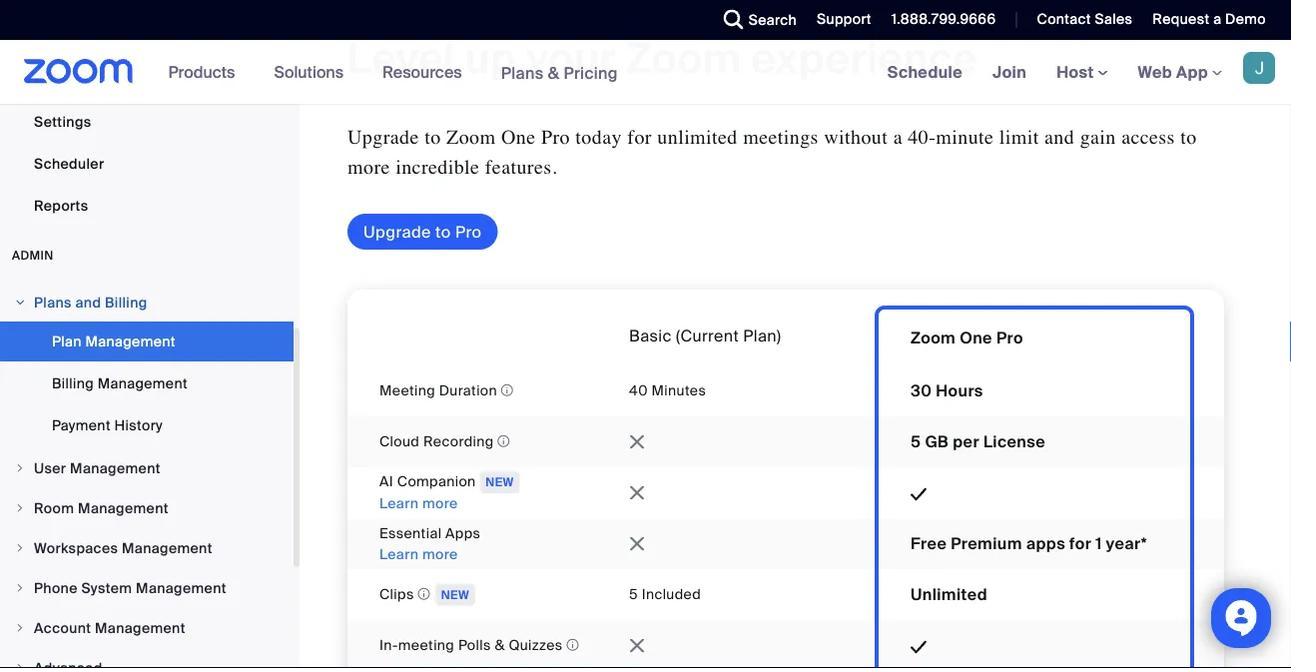 Task type: locate. For each thing, give the bounding box(es) containing it.
management up workspaces management
[[78, 499, 169, 517]]

a left demo
[[1214, 10, 1222, 28]]

gain
[[1080, 125, 1116, 148]]

support link up experience
[[817, 10, 872, 28]]

1 vertical spatial learn
[[380, 545, 419, 563]]

plans left pricing
[[501, 62, 544, 83]]

management for account management
[[95, 619, 185, 637]]

menu item
[[0, 649, 294, 668]]

&
[[548, 62, 560, 83], [495, 636, 505, 655]]

pro inside "button"
[[455, 221, 482, 242]]

cell containing essential apps
[[348, 523, 629, 565]]

in-
[[380, 636, 398, 655]]

application
[[348, 290, 1224, 668]]

zoom up the incredible in the left of the page
[[446, 125, 496, 148]]

tooltip
[[501, 382, 514, 399], [498, 432, 510, 450], [418, 585, 430, 603], [567, 636, 579, 654]]

right image left room
[[14, 502, 26, 514]]

one inside upgrade to zoom one pro today for unlimited meetings without a 40-minute limit and gain access to more incredible features.
[[501, 125, 536, 148]]

learn inside ai companion new learn more
[[380, 494, 419, 513]]

learn more link down essential
[[348, 545, 458, 563]]

payment history link
[[0, 405, 294, 445]]

0 vertical spatial one
[[501, 125, 536, 148]]

plans inside plans and billing menu item
[[34, 293, 72, 312]]

& inside application
[[495, 636, 505, 655]]

4 right image from the top
[[14, 622, 26, 634]]

essential
[[380, 524, 442, 542]]

tooltip for unlimited
[[418, 585, 430, 603]]

0 vertical spatial billing
[[105, 293, 147, 312]]

pro for upgrade to pro
[[455, 221, 482, 242]]

new inside ai companion new learn more
[[486, 474, 514, 490]]

plans up plan
[[34, 293, 72, 312]]

1 horizontal spatial and
[[1045, 125, 1075, 148]]

learn more link down ai
[[348, 494, 458, 513]]

0 vertical spatial right image
[[14, 462, 26, 474]]

workspaces management
[[34, 539, 212, 557]]

meeting duration application
[[348, 381, 629, 401]]

0 vertical spatial learn
[[380, 494, 419, 513]]

checked2icon image up free
[[911, 486, 927, 502]]

2 vertical spatial right image
[[14, 662, 26, 668]]

schedule
[[888, 61, 963, 82]]

join link
[[978, 40, 1042, 104]]

upgrade inside "button"
[[364, 221, 431, 242]]

1 horizontal spatial plans
[[501, 62, 544, 83]]

billing up plan management
[[105, 293, 147, 312]]

0 vertical spatial 5
[[911, 431, 921, 452]]

0 vertical spatial pro
[[541, 125, 570, 148]]

upgrade
[[348, 125, 419, 148], [364, 221, 431, 242]]

user management
[[34, 459, 161, 477]]

0 vertical spatial upgrade
[[348, 125, 419, 148]]

cell
[[629, 434, 875, 450], [911, 467, 1190, 502], [348, 471, 629, 514], [629, 485, 875, 501], [348, 523, 629, 565], [629, 536, 875, 552], [911, 620, 1190, 655], [629, 638, 875, 654]]

application containing basic (current plan)
[[348, 290, 1224, 668]]

0 horizontal spatial pro
[[455, 221, 482, 242]]

0 horizontal spatial a
[[894, 125, 903, 148]]

management down 'phone system management' menu item
[[95, 619, 185, 637]]

free premium apps for 1 year*
[[911, 533, 1148, 554]]

a left the 40-
[[894, 125, 903, 148]]

tooltip down the "essential apps learn more"
[[418, 585, 430, 603]]

learn more link
[[348, 494, 458, 513], [348, 545, 458, 563]]

unlimited
[[657, 125, 738, 148]]

workspaces
[[34, 539, 118, 557]]

billing management
[[52, 374, 188, 392]]

side navigation navigation
[[0, 0, 300, 668]]

plans and billing
[[34, 293, 147, 312]]

to for pro
[[436, 221, 451, 242]]

management up room management
[[70, 459, 161, 477]]

2 vertical spatial zoom
[[911, 327, 956, 348]]

0 horizontal spatial &
[[495, 636, 505, 655]]

management down plan management link
[[98, 374, 188, 392]]

right image inside account management menu item
[[14, 622, 26, 634]]

history
[[114, 416, 163, 434]]

account management menu item
[[0, 609, 294, 647]]

and
[[1045, 125, 1075, 148], [75, 293, 101, 312]]

and left gain
[[1045, 125, 1075, 148]]

checked2icon image down unlimited
[[911, 639, 927, 655]]

& right polls
[[495, 636, 505, 655]]

request a demo link
[[1138, 0, 1291, 40], [1153, 10, 1266, 28]]

learn down ai
[[380, 494, 419, 513]]

2 learn more link from the top
[[348, 545, 458, 563]]

plans inside product information navigation
[[501, 62, 544, 83]]

0 horizontal spatial new
[[441, 587, 469, 602]]

your
[[526, 31, 616, 85]]

tooltip inside meeting duration application
[[501, 382, 514, 399]]

1 vertical spatial a
[[894, 125, 903, 148]]

search
[[749, 10, 797, 29]]

0 horizontal spatial plans
[[34, 293, 72, 312]]

upgrade for upgrade to pro
[[364, 221, 431, 242]]

right image inside user management menu item
[[14, 462, 26, 474]]

admin menu menu
[[0, 284, 294, 668]]

for
[[628, 125, 652, 148], [1070, 533, 1092, 554]]

1 horizontal spatial &
[[548, 62, 560, 83]]

plans for plans and billing
[[34, 293, 72, 312]]

1 vertical spatial upgrade
[[364, 221, 431, 242]]

right image left 'phone'
[[14, 582, 26, 594]]

1 horizontal spatial zoom
[[626, 31, 741, 85]]

0 vertical spatial a
[[1214, 10, 1222, 28]]

plans and billing menu
[[0, 322, 294, 447]]

5 left included
[[629, 585, 638, 604]]

1 right image from the top
[[14, 297, 26, 309]]

0 vertical spatial &
[[548, 62, 560, 83]]

for right today
[[628, 125, 652, 148]]

close2icon image
[[629, 434, 645, 450], [629, 485, 645, 501], [629, 536, 645, 552], [629, 638, 645, 654]]

0 horizontal spatial 5
[[629, 585, 638, 604]]

plans & pricing link
[[501, 62, 618, 83], [501, 62, 618, 83]]

banner
[[0, 40, 1291, 105]]

incredible
[[396, 155, 480, 178]]

new up in-meeting polls & quizzes
[[441, 587, 469, 602]]

right image
[[14, 462, 26, 474], [14, 542, 26, 554], [14, 662, 26, 668]]

minute
[[936, 125, 994, 148]]

0 horizontal spatial for
[[628, 125, 652, 148]]

new inside clips application
[[441, 587, 469, 602]]

1.888.799.9666 button
[[877, 0, 1001, 40], [892, 10, 996, 28]]

meeting
[[380, 382, 436, 400]]

request
[[1153, 10, 1210, 28]]

zoom up 30
[[911, 327, 956, 348]]

experience
[[751, 31, 978, 85]]

more left the incredible in the left of the page
[[348, 155, 390, 178]]

1 vertical spatial right image
[[14, 542, 26, 554]]

tooltip right recording
[[498, 432, 510, 450]]

1 vertical spatial new
[[441, 587, 469, 602]]

5 left the gb
[[911, 431, 921, 452]]

one up hours
[[960, 327, 993, 348]]

pro
[[541, 125, 570, 148], [455, 221, 482, 242], [997, 327, 1024, 348]]

1 vertical spatial more
[[422, 494, 458, 513]]

unlimited
[[911, 584, 988, 605]]

2 right image from the top
[[14, 502, 26, 514]]

premium
[[951, 533, 1022, 554]]

payment
[[52, 416, 111, 434]]

learn
[[380, 494, 419, 513], [380, 545, 419, 563]]

1 right image from the top
[[14, 462, 26, 474]]

more down apps
[[422, 545, 458, 563]]

1 horizontal spatial pro
[[541, 125, 570, 148]]

right image inside 'phone system management' menu item
[[14, 582, 26, 594]]

basic
[[629, 325, 672, 346]]

more down companion
[[422, 494, 458, 513]]

license
[[984, 431, 1046, 452]]

3 right image from the top
[[14, 582, 26, 594]]

to
[[425, 125, 441, 148], [1181, 125, 1197, 148], [436, 221, 451, 242]]

2 vertical spatial pro
[[997, 327, 1024, 348]]

1 horizontal spatial for
[[1070, 533, 1092, 554]]

1 vertical spatial for
[[1070, 533, 1092, 554]]

upgrade up the incredible in the left of the page
[[348, 125, 419, 148]]

pro inside application
[[997, 327, 1024, 348]]

host button
[[1057, 61, 1108, 82]]

more
[[348, 155, 390, 178], [422, 494, 458, 513], [422, 545, 458, 563]]

web app button
[[1138, 61, 1222, 82]]

room management
[[34, 499, 169, 517]]

1 horizontal spatial one
[[960, 327, 993, 348]]

billing inside menu
[[52, 374, 94, 392]]

2 right image from the top
[[14, 542, 26, 554]]

1 horizontal spatial a
[[1214, 10, 1222, 28]]

5
[[911, 431, 921, 452], [629, 585, 638, 604]]

management inside 'menu item'
[[78, 499, 169, 517]]

0 horizontal spatial and
[[75, 293, 101, 312]]

0 vertical spatial plans
[[501, 62, 544, 83]]

0 vertical spatial more
[[348, 155, 390, 178]]

billing down plan
[[52, 374, 94, 392]]

2 horizontal spatial pro
[[997, 327, 1024, 348]]

pro inside upgrade to zoom one pro today for unlimited meetings without a 40-minute limit and gain access to more incredible features.
[[541, 125, 570, 148]]

polls
[[458, 636, 491, 655]]

to inside "button"
[[436, 221, 451, 242]]

1 vertical spatial plans
[[34, 293, 72, 312]]

one up features.
[[501, 125, 536, 148]]

0 vertical spatial for
[[628, 125, 652, 148]]

2 vertical spatial more
[[422, 545, 458, 563]]

for inside upgrade to zoom one pro today for unlimited meetings without a 40-minute limit and gain access to more incredible features.
[[628, 125, 652, 148]]

features.
[[485, 155, 557, 178]]

0 vertical spatial and
[[1045, 125, 1075, 148]]

tooltip right quizzes
[[567, 636, 579, 654]]

phone
[[34, 579, 78, 597]]

new down cloud recording application
[[486, 474, 514, 490]]

40 minutes
[[629, 382, 706, 400]]

gb
[[925, 431, 949, 452]]

management for user management
[[70, 459, 161, 477]]

5 for 5 gb per license
[[911, 431, 921, 452]]

5 gb per license
[[911, 431, 1046, 452]]

0 horizontal spatial billing
[[52, 374, 94, 392]]

right image down admin
[[14, 297, 26, 309]]

zoom inside upgrade to zoom one pro today for unlimited meetings without a 40-minute limit and gain access to more incredible features.
[[446, 125, 496, 148]]

0 horizontal spatial one
[[501, 125, 536, 148]]

basic (current plan)
[[629, 325, 781, 346]]

more inside upgrade to zoom one pro today for unlimited meetings without a 40-minute limit and gain access to more incredible features.
[[348, 155, 390, 178]]

1 vertical spatial &
[[495, 636, 505, 655]]

4 close2icon image from the top
[[629, 638, 645, 654]]

apps
[[1026, 533, 1066, 554]]

up
[[465, 31, 516, 85]]

account
[[34, 619, 91, 637]]

billing
[[105, 293, 147, 312], [52, 374, 94, 392]]

30
[[911, 380, 932, 401]]

reports link
[[0, 186, 294, 226]]

room management menu item
[[0, 489, 294, 527]]

1 vertical spatial zoom
[[446, 125, 496, 148]]

1 learn from the top
[[380, 494, 419, 513]]

zoom logo image
[[24, 59, 133, 84]]

right image inside workspaces management menu item
[[14, 542, 26, 554]]

right image
[[14, 297, 26, 309], [14, 502, 26, 514], [14, 582, 26, 594], [14, 622, 26, 634]]

management down plans and billing menu item
[[85, 332, 175, 351]]

clips application
[[348, 584, 629, 606]]

0 vertical spatial learn more link
[[348, 494, 458, 513]]

cloud recording
[[380, 432, 498, 451]]

0 vertical spatial new
[[486, 474, 514, 490]]

upgrade inside upgrade to zoom one pro today for unlimited meetings without a 40-minute limit and gain access to more incredible features.
[[348, 125, 419, 148]]

1 horizontal spatial new
[[486, 474, 514, 490]]

zoom up 'unlimited'
[[626, 31, 741, 85]]

more inside ai companion new learn more
[[422, 494, 458, 513]]

contact sales link
[[1022, 0, 1138, 40], [1037, 10, 1133, 28]]

meeting duration
[[380, 382, 501, 400]]

upgrade for upgrade to zoom one pro today for unlimited meetings without a 40-minute limit and gain access to more incredible features.
[[348, 125, 419, 148]]

and inside menu item
[[75, 293, 101, 312]]

& left pricing
[[548, 62, 560, 83]]

checked2icon image
[[911, 486, 927, 502], [911, 639, 927, 655]]

0 horizontal spatial zoom
[[446, 125, 496, 148]]

to down the incredible in the left of the page
[[436, 221, 451, 242]]

in-meeting polls & quizzes
[[380, 636, 567, 655]]

1 vertical spatial pro
[[455, 221, 482, 242]]

workspaces management menu item
[[0, 529, 294, 567]]

1 vertical spatial 5
[[629, 585, 638, 604]]

right image inside room management 'menu item'
[[14, 502, 26, 514]]

1 vertical spatial billing
[[52, 374, 94, 392]]

for left 1
[[1070, 533, 1092, 554]]

tooltip inside clips application
[[418, 585, 430, 603]]

2 learn from the top
[[380, 545, 419, 563]]

1 horizontal spatial billing
[[105, 293, 147, 312]]

tooltip right the duration
[[501, 382, 514, 399]]

recording
[[423, 432, 494, 451]]

without
[[824, 125, 888, 148]]

right image left account
[[14, 622, 26, 634]]

right image inside plans and billing menu item
[[14, 297, 26, 309]]

1 horizontal spatial 5
[[911, 431, 921, 452]]

a
[[1214, 10, 1222, 28], [894, 125, 903, 148]]

and up plan
[[75, 293, 101, 312]]

support link
[[802, 0, 877, 40], [817, 10, 872, 28]]

1 vertical spatial learn more link
[[348, 545, 458, 563]]

to up the incredible in the left of the page
[[425, 125, 441, 148]]

0 vertical spatial checked2icon image
[[911, 486, 927, 502]]

1 vertical spatial one
[[960, 327, 993, 348]]

1 learn more link from the top
[[348, 494, 458, 513]]

1 vertical spatial and
[[75, 293, 101, 312]]

1 vertical spatial checked2icon image
[[911, 639, 927, 655]]

learn more link for learn
[[348, 494, 458, 513]]

tooltip inside cloud recording application
[[498, 432, 510, 450]]

management down room management 'menu item'
[[122, 539, 212, 557]]

solutions
[[274, 61, 344, 82]]

upgrade down the incredible in the left of the page
[[364, 221, 431, 242]]

learn down essential
[[380, 545, 419, 563]]

2 horizontal spatial zoom
[[911, 327, 956, 348]]



Task type: describe. For each thing, give the bounding box(es) containing it.
1 checked2icon image from the top
[[911, 486, 927, 502]]

plans & pricing
[[501, 62, 618, 83]]

upgrade to zoom one pro today for unlimited meetings without a 40-minute limit and gain access to more incredible features.
[[348, 125, 1197, 178]]

scheduler
[[34, 154, 104, 173]]

1 close2icon image from the top
[[629, 434, 645, 450]]

system
[[81, 579, 132, 597]]

plan)
[[743, 325, 781, 346]]

cell containing ai companion
[[348, 471, 629, 514]]

admin
[[12, 248, 54, 263]]

2 close2icon image from the top
[[629, 485, 645, 501]]

profile picture image
[[1243, 52, 1275, 84]]

resources button
[[383, 40, 471, 104]]

demo
[[1226, 10, 1266, 28]]

support link right search
[[802, 0, 877, 40]]

5 for 5 included
[[629, 585, 638, 604]]

plan management
[[52, 332, 175, 351]]

ai
[[380, 472, 393, 491]]

upgrade to pro
[[364, 221, 482, 242]]

right image for user management
[[14, 462, 26, 474]]

settings link
[[0, 102, 294, 142]]

access
[[1122, 125, 1175, 148]]

products
[[168, 61, 235, 82]]

per
[[953, 431, 980, 452]]

limit
[[999, 125, 1039, 148]]

app
[[1177, 61, 1208, 82]]

payment history
[[52, 416, 163, 434]]

cloud recording application
[[348, 431, 629, 452]]

right image for room management
[[14, 502, 26, 514]]

banner containing products
[[0, 40, 1291, 105]]

plans and billing menu item
[[0, 284, 294, 322]]

billing management link
[[0, 364, 294, 403]]

2 checked2icon image from the top
[[911, 639, 927, 655]]

to right access
[[1181, 125, 1197, 148]]

products button
[[168, 40, 244, 104]]

today
[[576, 125, 622, 148]]

more inside the "essential apps learn more"
[[422, 545, 458, 563]]

tooltip for 30 hours
[[501, 382, 514, 399]]

apps
[[446, 524, 481, 542]]

1.888.799.9666
[[892, 10, 996, 28]]

40
[[629, 382, 648, 400]]

level
[[348, 31, 455, 85]]

companion
[[397, 472, 476, 491]]

billing inside menu item
[[105, 293, 147, 312]]

management for workspaces management
[[122, 539, 212, 557]]

level up your zoom experience
[[348, 31, 978, 85]]

one inside application
[[960, 327, 993, 348]]

quizzes
[[509, 636, 563, 655]]

contact
[[1037, 10, 1091, 28]]

and inside upgrade to zoom one pro today for unlimited meetings without a 40-minute limit and gain access to more incredible features.
[[1045, 125, 1075, 148]]

sales
[[1095, 10, 1133, 28]]

phone system management menu item
[[0, 569, 294, 607]]

included
[[642, 585, 701, 604]]

3 right image from the top
[[14, 662, 26, 668]]

upgrade to pro button
[[348, 214, 498, 250]]

search button
[[709, 0, 802, 40]]

to for zoom
[[425, 125, 441, 148]]

right image for plans and billing
[[14, 297, 26, 309]]

meetings navigation
[[873, 40, 1291, 105]]

host
[[1057, 61, 1098, 82]]

cloud
[[380, 432, 420, 451]]

plan management link
[[0, 322, 294, 362]]

a inside upgrade to zoom one pro today for unlimited meetings without a 40-minute limit and gain access to more incredible features.
[[894, 125, 903, 148]]

duration
[[439, 382, 497, 400]]

schedule link
[[873, 40, 978, 104]]

settings
[[34, 112, 91, 131]]

solutions button
[[274, 40, 353, 104]]

personal menu menu
[[0, 0, 294, 228]]

pricing
[[564, 62, 618, 83]]

tooltip inside in-meeting polls & quizzes application
[[567, 636, 579, 654]]

web app
[[1138, 61, 1208, 82]]

minutes
[[652, 382, 706, 400]]

pro for zoom one pro
[[997, 327, 1024, 348]]

essential apps learn more
[[380, 524, 481, 563]]

learn more link for more
[[348, 545, 458, 563]]

management down workspaces management menu item
[[136, 579, 226, 597]]

5 included
[[629, 585, 701, 604]]

ai companion new learn more
[[380, 472, 514, 513]]

& inside product information navigation
[[548, 62, 560, 83]]

join
[[993, 61, 1027, 82]]

support
[[817, 10, 872, 28]]

for inside application
[[1070, 533, 1092, 554]]

phone system management
[[34, 579, 226, 597]]

meeting
[[398, 636, 455, 655]]

year*
[[1106, 533, 1148, 554]]

clips
[[380, 585, 418, 603]]

30 hours
[[911, 380, 984, 401]]

plans for plans & pricing
[[501, 62, 544, 83]]

3 close2icon image from the top
[[629, 536, 645, 552]]

hours
[[936, 380, 984, 401]]

scheduler link
[[0, 144, 294, 184]]

0 vertical spatial zoom
[[626, 31, 741, 85]]

tooltip for 5 gb per license
[[498, 432, 510, 450]]

account management
[[34, 619, 185, 637]]

user management menu item
[[0, 449, 294, 487]]

web
[[1138, 61, 1172, 82]]

right image for phone system management
[[14, 582, 26, 594]]

1
[[1096, 533, 1102, 554]]

management for room management
[[78, 499, 169, 517]]

right image for account management
[[14, 622, 26, 634]]

right image for workspaces management
[[14, 542, 26, 554]]

request a demo
[[1153, 10, 1266, 28]]

user
[[34, 459, 66, 477]]

management for billing management
[[98, 374, 188, 392]]

room
[[34, 499, 74, 517]]

product information navigation
[[153, 40, 633, 105]]

zoom inside application
[[911, 327, 956, 348]]

management for plan management
[[85, 332, 175, 351]]

learn inside the "essential apps learn more"
[[380, 545, 419, 563]]

resources
[[383, 61, 462, 82]]

plan
[[52, 332, 82, 351]]

in-meeting polls & quizzes application
[[348, 635, 629, 656]]



Task type: vqa. For each thing, say whether or not it's contained in the screenshot.
'Clips' at the left bottom of page
yes



